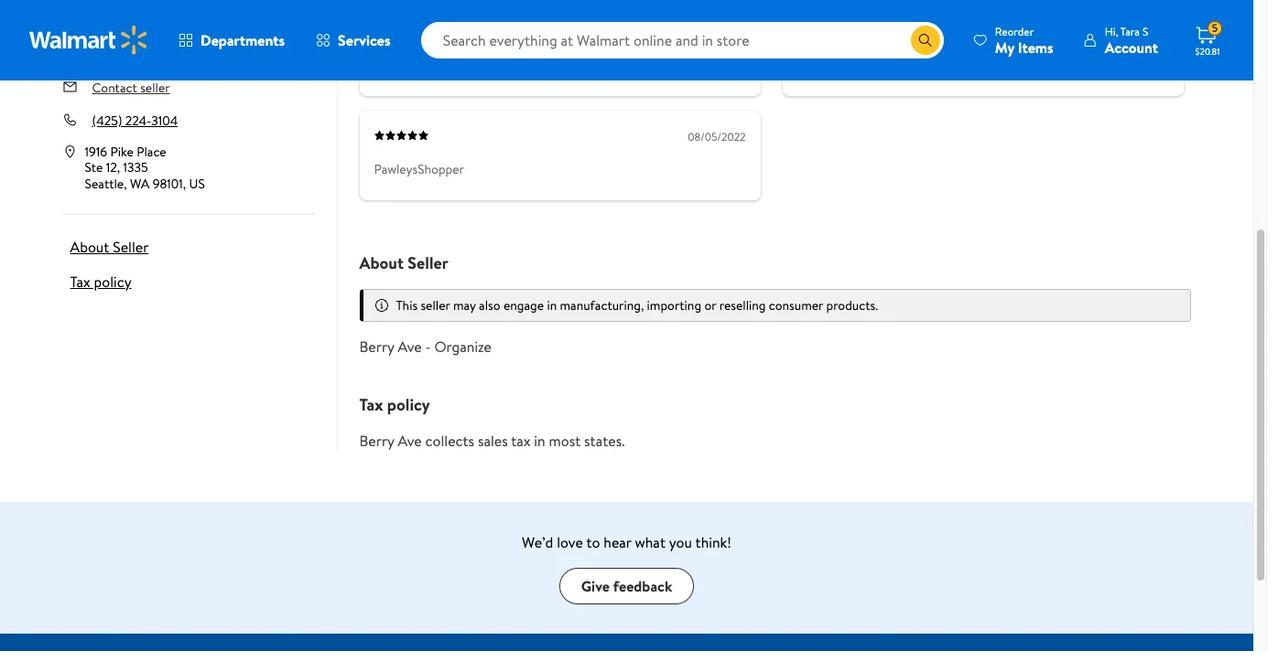 Task type: vqa. For each thing, say whether or not it's contained in the screenshot.
Gift Cards link
no



Task type: describe. For each thing, give the bounding box(es) containing it.
my
[[995, 37, 1015, 57]]

Walmart Site-Wide search field
[[421, 22, 944, 59]]

services button
[[300, 18, 406, 62]]

tara
[[1121, 23, 1140, 39]]

pawleysshopper
[[374, 161, 464, 179]]

engage
[[504, 297, 544, 315]]

berry for berry ave collects sales tax in most states.
[[359, 432, 394, 452]]

departments
[[201, 30, 285, 50]]

224-
[[125, 111, 151, 130]]

0 horizontal spatial about seller
[[70, 237, 149, 257]]

what
[[635, 533, 666, 553]]

account
[[1105, 37, 1158, 57]]

also
[[479, 297, 500, 315]]

,
[[183, 174, 186, 193]]

search icon image
[[918, 33, 933, 48]]

5 $20.81
[[1195, 20, 1220, 58]]

ave for -
[[398, 337, 422, 357]]

we'd love to hear what you think!
[[522, 533, 732, 553]]

wa
[[130, 174, 150, 193]]

berry for berry ave - organize
[[359, 337, 394, 357]]

business
[[92, 45, 139, 64]]

this
[[396, 297, 418, 315]]

ave for collects
[[398, 432, 422, 452]]

hear
[[604, 533, 632, 553]]

name:
[[142, 45, 178, 64]]

ste
[[85, 158, 103, 177]]

us
[[189, 174, 205, 193]]

reorder my items
[[995, 23, 1054, 57]]

departments button
[[163, 18, 300, 62]]

-
[[425, 337, 431, 357]]

business name: 247 products llc
[[92, 45, 279, 64]]

llc
[[258, 45, 279, 64]]

dorothy
[[374, 56, 421, 75]]

products.
[[826, 297, 878, 315]]

contact
[[92, 78, 137, 97]]

reorder
[[995, 23, 1034, 39]]

seller for contact
[[140, 78, 170, 97]]

1 horizontal spatial about
[[359, 252, 404, 275]]

11/23/2023
[[694, 25, 746, 41]]

0 horizontal spatial about
[[70, 237, 109, 257]]

3104
[[151, 111, 178, 130]]

contact seller
[[92, 78, 170, 97]]



Task type: locate. For each thing, give the bounding box(es) containing it.
sales
[[478, 432, 508, 452]]

$20.81
[[1195, 45, 1220, 58]]

1 horizontal spatial seller
[[421, 297, 450, 315]]

to
[[586, 533, 600, 553]]

products
[[205, 45, 255, 64]]

1 vertical spatial in
[[534, 432, 545, 452]]

seller
[[140, 78, 170, 97], [421, 297, 450, 315]]

in
[[547, 297, 557, 315], [534, 432, 545, 452]]

0 horizontal spatial tax policy
[[70, 272, 132, 292]]

reselling
[[719, 297, 766, 315]]

give feedback
[[581, 577, 672, 597]]

berry ave - organize
[[359, 337, 492, 357]]

0 horizontal spatial in
[[534, 432, 545, 452]]

0 vertical spatial seller
[[140, 78, 170, 97]]

seller up "tax policy" button
[[113, 237, 149, 257]]

08/05/2022
[[688, 129, 746, 145]]

about seller button
[[63, 237, 156, 257]]

1 horizontal spatial policy
[[387, 394, 430, 417]]

2 ave from the top
[[398, 432, 422, 452]]

importing
[[647, 297, 701, 315]]

tax policy button
[[63, 272, 139, 292]]

1 ave from the top
[[398, 337, 422, 357]]

12,
[[106, 158, 120, 177]]

1 vertical spatial ave
[[398, 432, 422, 452]]

0 vertical spatial tax
[[70, 272, 90, 292]]

seller for this
[[421, 297, 450, 315]]

policy up collects on the bottom
[[387, 394, 430, 417]]

consumer
[[769, 297, 823, 315]]

s
[[1143, 23, 1149, 39]]

hi, tara s account
[[1105, 23, 1158, 57]]

services
[[338, 30, 391, 50]]

5
[[1212, 20, 1218, 36]]

in for tax
[[534, 432, 545, 452]]

1 vertical spatial policy
[[387, 394, 430, 417]]

1 vertical spatial tax
[[359, 394, 383, 417]]

in for engage
[[547, 297, 557, 315]]

0 vertical spatial berry
[[359, 337, 394, 357]]

this seller may also engage in manufacturing, importing or reselling consumer products.
[[396, 297, 878, 315]]

think!
[[696, 533, 732, 553]]

0 horizontal spatial tax
[[70, 272, 90, 292]]

ave left -
[[398, 337, 422, 357]]

1 horizontal spatial about seller
[[359, 252, 448, 275]]

1 vertical spatial berry
[[359, 432, 394, 452]]

ave left collects on the bottom
[[398, 432, 422, 452]]

06/23/2022
[[1112, 25, 1169, 41]]

1 vertical spatial tax policy
[[359, 394, 430, 417]]

manufacturing,
[[560, 297, 644, 315]]

0 vertical spatial in
[[547, 297, 557, 315]]

love
[[557, 533, 583, 553]]

tax policy
[[70, 272, 132, 292], [359, 394, 430, 417]]

Search search field
[[421, 22, 944, 59]]

tax down berry ave - organize
[[359, 394, 383, 417]]

most
[[549, 432, 581, 452]]

we'd
[[522, 533, 553, 553]]

in right engage
[[547, 297, 557, 315]]

0 horizontal spatial policy
[[94, 272, 132, 292]]

(425)
[[92, 111, 122, 130]]

contact seller button
[[92, 78, 170, 97]]

247
[[181, 45, 202, 64]]

policy down about seller "button" on the left top of page
[[94, 272, 132, 292]]

give feedback button
[[559, 569, 694, 606]]

pike
[[110, 142, 134, 161]]

seller
[[113, 237, 149, 257], [408, 252, 448, 275]]

about up this at the left top
[[359, 252, 404, 275]]

1 horizontal spatial seller
[[408, 252, 448, 275]]

policy
[[94, 272, 132, 292], [387, 394, 430, 417]]

berry left -
[[359, 337, 394, 357]]

tax policy down about seller "button" on the left top of page
[[70, 272, 132, 292]]

about seller up this at the left top
[[359, 252, 448, 275]]

states.
[[584, 432, 625, 452]]

1916
[[85, 142, 107, 161]]

0 vertical spatial tax policy
[[70, 272, 132, 292]]

seattle,
[[85, 174, 127, 193]]

0 vertical spatial ave
[[398, 337, 422, 357]]

in right tax
[[534, 432, 545, 452]]

place
[[137, 142, 166, 161]]

berry left collects on the bottom
[[359, 432, 394, 452]]

about seller up "tax policy" button
[[70, 237, 149, 257]]

about up "tax policy" button
[[70, 237, 109, 257]]

may
[[453, 297, 476, 315]]

collects
[[425, 432, 474, 452]]

(425) 224-3104
[[92, 111, 178, 130]]

0 horizontal spatial seller
[[140, 78, 170, 97]]

about seller
[[70, 237, 149, 257], [359, 252, 448, 275]]

cindylou
[[797, 56, 846, 75]]

tax
[[511, 432, 531, 452]]

ave
[[398, 337, 422, 357], [398, 432, 422, 452]]

organize
[[435, 337, 492, 357]]

1916 pike place ste 12, 1335 seattle, wa 98101 , us
[[85, 142, 205, 193]]

2 berry from the top
[[359, 432, 394, 452]]

(425) 224-3104 link
[[92, 111, 178, 130]]

about
[[70, 237, 109, 257], [359, 252, 404, 275]]

98101
[[153, 174, 183, 193]]

tax policy down berry ave - organize
[[359, 394, 430, 417]]

tax
[[70, 272, 90, 292], [359, 394, 383, 417]]

seller up this at the left top
[[408, 252, 448, 275]]

berry ave collects sales tax in most states.
[[359, 432, 625, 452]]

you
[[669, 533, 692, 553]]

give
[[581, 577, 610, 597]]

items
[[1018, 37, 1054, 57]]

1 horizontal spatial tax policy
[[359, 394, 430, 417]]

hi,
[[1105, 23, 1118, 39]]

0 vertical spatial policy
[[94, 272, 132, 292]]

1 berry from the top
[[359, 337, 394, 357]]

seller down name: in the top left of the page
[[140, 78, 170, 97]]

1 vertical spatial seller
[[421, 297, 450, 315]]

feedback
[[613, 577, 672, 597]]

1 horizontal spatial tax
[[359, 394, 383, 417]]

berry
[[359, 337, 394, 357], [359, 432, 394, 452]]

or
[[705, 297, 716, 315]]

1 horizontal spatial in
[[547, 297, 557, 315]]

1335
[[123, 158, 148, 177]]

walmart image
[[29, 26, 148, 55]]

0 horizontal spatial seller
[[113, 237, 149, 257]]

tax down about seller "button" on the left top of page
[[70, 272, 90, 292]]

seller right this at the left top
[[421, 297, 450, 315]]



